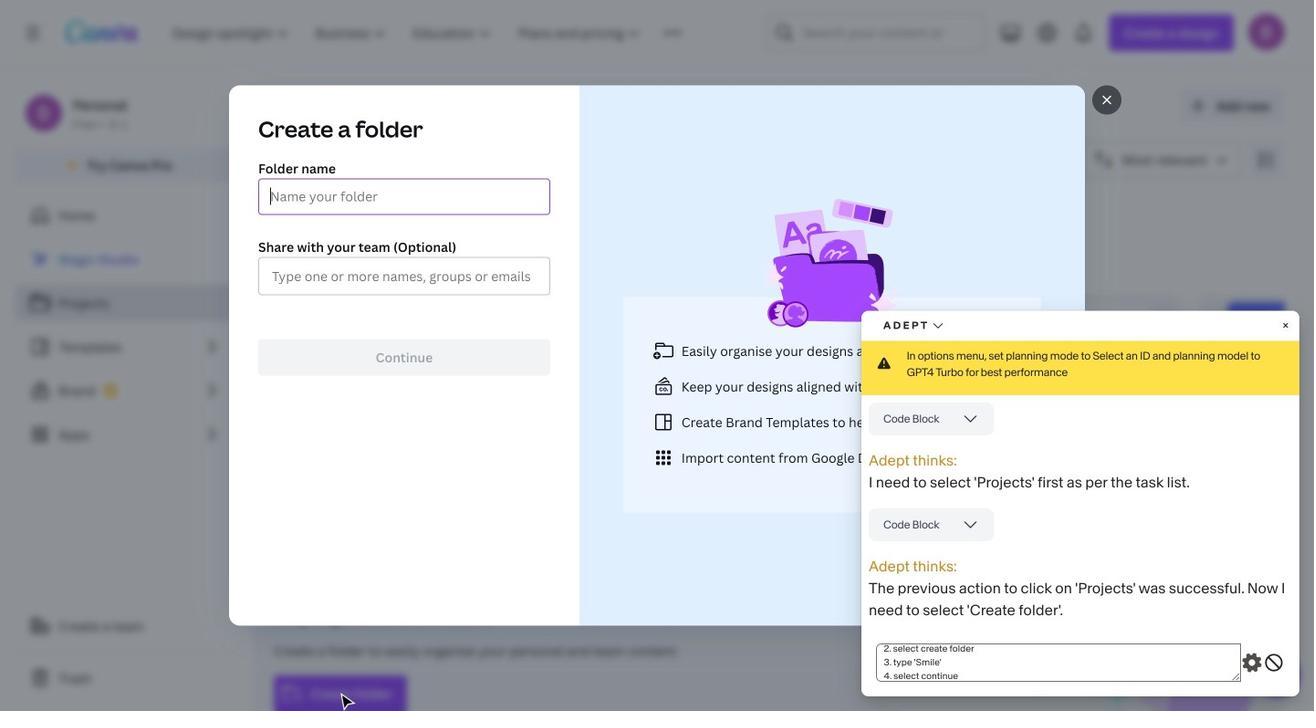 Task type: describe. For each thing, give the bounding box(es) containing it.
Date modified button
[[454, 141, 587, 178]]

Category button
[[345, 141, 447, 178]]

bob builder image
[[1249, 13, 1285, 50]]



Task type: locate. For each thing, give the bounding box(es) containing it.
top level navigation element
[[161, 15, 722, 51]]

Search search field
[[803, 16, 949, 50]]

list
[[15, 241, 237, 453]]

region
[[252, 707, 1285, 711]]

group
[[252, 295, 593, 473], [252, 295, 420, 424], [438, 295, 610, 473], [442, 295, 610, 465], [628, 295, 1092, 473], [632, 295, 800, 424], [818, 295, 1289, 473], [822, 295, 989, 465], [1011, 295, 1179, 465], [1198, 295, 1314, 473], [1201, 295, 1314, 424]]

None search field
[[766, 15, 985, 51]]

Owner button
[[252, 141, 338, 178]]

Sort by button
[[1081, 141, 1241, 178]]



Task type: vqa. For each thing, say whether or not it's contained in the screenshot.
Owner button
yes



